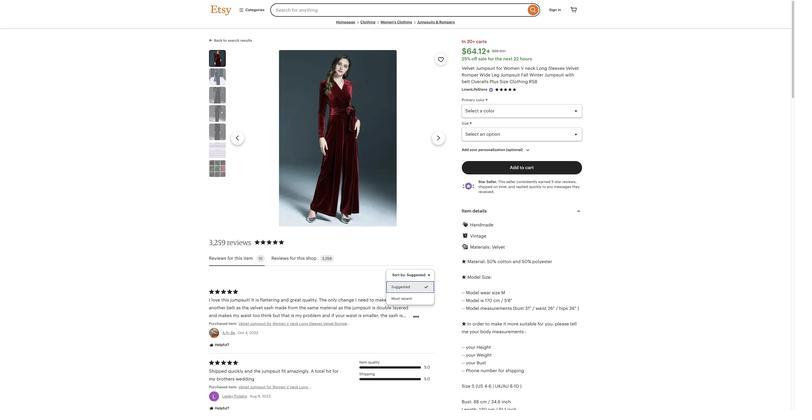 Task type: describe. For each thing, give the bounding box(es) containing it.
item for item details
[[462, 209, 472, 214]]

belt inside 'i love this jumpsuit!  it is flattering and great quality.  the only change i need to make is use another belt as the velvet sash made from the same material as the jumpsuit is double layered and makes my waist too think but that is my problem and if your waist is smaller, the sash is lovely.  recommend!'
[[227, 306, 235, 311]]

great
[[290, 298, 301, 303]]

purchased item: for a.lly be
[[209, 322, 239, 326]]

$85.50+
[[493, 49, 507, 53]]

0 horizontal spatial in
[[462, 39, 466, 44]]

primary
[[462, 98, 475, 102]]

2 as from the left
[[339, 306, 343, 311]]

4,
[[245, 331, 249, 336]]

categories
[[246, 8, 265, 12]]

pickens
[[234, 395, 248, 399]]

clothing inside velvet jumpsuit for women v neck long sleeves velvet romper wide leg jumpsuit fall winter jumpsuit with belt overalls plus size clothing r58
[[510, 79, 528, 84]]

belt inside velvet jumpsuit for women v neck long sleeves velvet romper wide leg jumpsuit fall winter jumpsuit with belt overalls plus size clothing r58
[[462, 79, 470, 84]]

leg
[[492, 72, 500, 78]]

recommend!
[[224, 321, 252, 327]]

your left the weight
[[466, 353, 476, 358]]

2 horizontal spatial my
[[296, 314, 302, 319]]

item details
[[462, 209, 487, 214]]

to right back
[[223, 38, 227, 43]]

to inside 'i love this jumpsuit!  it is flattering and great quality.  the only change i need to make is use another belt as the velvet sash made from the same material as the jumpsuit is double layered and makes my waist too think but that is my problem and if your waist is smaller, the sash is lovely.  recommend!'
[[370, 298, 374, 303]]

to inside ★ in order to make it more suitable for you. please tell me your body measurements :
[[486, 322, 490, 327]]

purchased for lesley pickens aug 9, 2023
[[209, 386, 228, 390]]

back to search results
[[214, 38, 252, 43]]

1 horizontal spatial velvet jumpsuit for women v neck long sleeves velvet romper image 1 image
[[279, 50, 397, 227]]

most recent button
[[387, 293, 435, 305]]

★ for ★ model size:
[[462, 275, 467, 280]]

in
[[558, 8, 562, 12]]

1 horizontal spatial clothing
[[398, 20, 413, 24]]

think
[[261, 314, 272, 319]]

is inside -- model wear size m -- model is 170 cm / 5'8" -- model measurements (bust 31" / waist 26" / hips 36" )
[[481, 298, 484, 304]]

the down double
[[381, 314, 388, 319]]

materials:
[[471, 245, 491, 250]]

add your personalization (optional)
[[462, 148, 523, 152]]

recent
[[401, 297, 413, 301]]

5.0 for shipping
[[425, 377, 430, 382]]

overalls
[[472, 79, 489, 84]]

material:
[[468, 259, 486, 265]]

/ right 31"
[[533, 306, 535, 311]]

for inside shipped quickly and the jumpsuit fit amazingly. a total hit for my brothers wedding
[[333, 369, 339, 374]]

more
[[508, 322, 519, 327]]

wide
[[480, 72, 491, 78]]

model up order
[[466, 306, 480, 311]]

$64.12+
[[462, 47, 491, 56]]

velvet jumpsuit for women v neck long sleeves velvet romper image 7 image
[[209, 160, 226, 177]]

star seller.
[[479, 180, 498, 184]]

jumpsuit inside shipped quickly and the jumpsuit fit amazingly. a total hit for my brothers wedding
[[262, 369, 281, 374]]

:
[[526, 330, 527, 335]]

next
[[504, 56, 513, 62]]

helpful? button
[[205, 341, 234, 351]]

(bust
[[514, 306, 525, 311]]

is up smaller,
[[372, 306, 376, 311]]

by:
[[401, 273, 406, 277]]

that
[[282, 314, 290, 319]]

star
[[556, 180, 562, 184]]

2 horizontal spatial jumpsuit
[[545, 72, 565, 78]]

off
[[472, 56, 478, 62]]

(optional)
[[507, 148, 523, 152]]

and up lovely.
[[209, 314, 217, 319]]

shop
[[306, 256, 317, 261]]

1 i from the left
[[209, 298, 210, 303]]

fit
[[282, 369, 286, 374]]

26"
[[548, 306, 555, 311]]

materials: velvet
[[471, 245, 506, 250]]

sign in
[[550, 8, 562, 12]]

polyester
[[533, 259, 553, 265]]

replied
[[517, 185, 529, 189]]

a.lly
[[223, 331, 230, 336]]

quickly inside this seller consistently earned 5-star reviews, shipped on time, and replied quickly to any messages they received.
[[530, 185, 542, 189]]

romper
[[462, 72, 479, 78]]

170
[[485, 298, 493, 304]]

your up phone
[[466, 361, 476, 366]]

★ model size:
[[462, 275, 492, 280]]

velvet
[[250, 306, 263, 311]]

1 horizontal spatial waist
[[346, 314, 357, 319]]

/ left 34.6
[[489, 400, 490, 405]]

velvet jumpsuit for women v neck long sleeves velvet romper image 6 image
[[209, 142, 226, 159]]

homepage link
[[336, 20, 356, 24]]

hours
[[520, 56, 533, 62]]

★ for ★ material: 50% cotton and 50% polyester
[[462, 259, 467, 265]]

color
[[476, 98, 485, 102]]

the down $85.50+
[[496, 56, 503, 62]]

size for size s (us 4-6 | uk/au 8-10 )
[[462, 384, 471, 389]]

is right it
[[256, 298, 259, 303]]

3,259 reviews
[[209, 238, 252, 247]]

categories button
[[235, 5, 269, 15]]

1 as from the left
[[236, 306, 241, 311]]

most
[[392, 297, 400, 301]]

8-
[[510, 384, 515, 389]]

measurements inside ★ in order to make it more suitable for you. please tell me your body measurements :
[[493, 330, 524, 335]]

sort by: suggested button
[[389, 270, 437, 281]]

shipped
[[479, 185, 493, 189]]

25%
[[462, 56, 471, 62]]

another
[[209, 306, 226, 311]]

results
[[241, 38, 252, 43]]

waist inside -- model wear size m -- model is 170 cm / 5'8" -- model measurements (bust 31" / waist 26" / hips 36" )
[[536, 306, 547, 311]]

shipping
[[506, 369, 525, 374]]

) inside -- model wear size m -- model is 170 cm / 5'8" -- model measurements (bust 31" / waist 26" / hips 36" )
[[578, 306, 580, 311]]

reviews for reviews for this item
[[209, 256, 226, 261]]

problem
[[303, 314, 321, 319]]

model left the size:
[[468, 275, 481, 280]]

a
[[311, 369, 314, 374]]

velvet jumpsuit for women v neck long sleeves velvet romper wide leg jumpsuit fall winter jumpsuit with belt overalls plus size clothing r58
[[462, 66, 580, 84]]

in inside ★ in order to make it more suitable for you. please tell me your body measurements :
[[468, 322, 472, 327]]

2 50% from the left
[[522, 259, 532, 265]]

oct
[[238, 331, 244, 336]]

2 i from the left
[[356, 298, 357, 303]]

measurements inside -- model wear size m -- model is 170 cm / 5'8" -- model measurements (bust 31" / waist 26" / hips 36" )
[[481, 306, 512, 311]]

material
[[320, 306, 338, 311]]

menu bar containing homepage
[[211, 20, 581, 29]]

&
[[436, 20, 439, 24]]

this for item
[[235, 256, 243, 261]]

purchased item: for lesley pickens
[[209, 386, 239, 390]]

add for add your personalization (optional)
[[462, 148, 469, 152]]

jumpsuit inside 'i love this jumpsuit!  it is flattering and great quality.  the only change i need to make is use another belt as the velvet sash made from the same material as the jumpsuit is double layered and makes my waist too think but that is my problem and if your waist is smaller, the sash is lovely.  recommend!'
[[353, 306, 371, 311]]

the
[[319, 298, 327, 303]]

lesley pickens aug 9, 2023
[[223, 395, 271, 399]]

none search field inside banner
[[271, 3, 541, 17]]

/ right 26"
[[557, 306, 558, 311]]

reviews for reviews for this shop
[[272, 256, 289, 261]]

/ left 5'8"
[[502, 298, 504, 304]]

hips
[[560, 306, 569, 311]]

is down layered
[[400, 314, 403, 319]]

and inside this seller consistently earned 5-star reviews, shipped on time, and replied quickly to any messages they received.
[[509, 185, 516, 189]]

women's clothing link
[[381, 20, 413, 24]]

1 horizontal spatial my
[[233, 314, 240, 319]]

-- model wear size m -- model is 170 cm / 5'8" -- model measurements (bust 31" / waist 26" / hips 36" )
[[462, 291, 580, 311]]

0 horizontal spatial velvet
[[462, 66, 475, 71]]

a.lly be link
[[223, 331, 235, 336]]

1 vertical spatial )
[[521, 384, 522, 389]]

sort by: suggested
[[393, 273, 426, 277]]

your left height
[[466, 345, 476, 350]]

3,259 for 3,259 reviews
[[209, 238, 226, 247]]

cart
[[526, 165, 534, 170]]

the right from
[[300, 306, 306, 311]]

size for size
[[462, 121, 470, 126]]

your inside 'i love this jumpsuit!  it is flattering and great quality.  the only change i need to make is use another belt as the velvet sash made from the same material as the jumpsuit is double layered and makes my waist too think but that is my problem and if your waist is smaller, the sash is lovely.  recommend!'
[[336, 314, 345, 319]]

sale
[[479, 56, 487, 62]]

$64.12+ $85.50+
[[462, 47, 507, 56]]

lovely.
[[209, 321, 223, 327]]

3,259 for 3,259
[[322, 257, 332, 261]]

10 inside tab list
[[259, 257, 263, 261]]

1 horizontal spatial sash
[[389, 314, 399, 319]]

be
[[231, 331, 235, 336]]

shipped quickly and the jumpsuit fit amazingly. a total hit for my brothers wedding
[[209, 369, 339, 382]]

winter
[[530, 72, 544, 78]]

total
[[315, 369, 325, 374]]



Task type: locate. For each thing, give the bounding box(es) containing it.
measurements down "170"
[[481, 306, 512, 311]]

1 horizontal spatial i
[[356, 298, 357, 303]]

1 purchased item: from the top
[[209, 322, 239, 326]]

0 horizontal spatial clothing
[[361, 20, 376, 24]]

in up "me"
[[468, 322, 472, 327]]

sort
[[393, 273, 400, 277]]

model left 'wear'
[[466, 291, 480, 296]]

jumpsuits & rompers
[[418, 20, 455, 24]]

change
[[339, 298, 355, 303]]

★ left the 'material:'
[[462, 259, 467, 265]]

36"
[[570, 306, 577, 311]]

1 vertical spatial quickly
[[228, 369, 244, 374]]

weight
[[477, 353, 492, 358]]

2 purchased from the top
[[209, 386, 228, 390]]

size inside velvet jumpsuit for women v neck long sleeves velvet romper wide leg jumpsuit fall winter jumpsuit with belt overalls plus size clothing r58
[[500, 79, 509, 84]]

0 horizontal spatial velvet jumpsuit for women v neck long sleeves velvet romper image 1 image
[[210, 51, 225, 66]]

size right plus
[[500, 79, 509, 84]]

0 horizontal spatial reviews
[[209, 256, 226, 261]]

jumpsuit down sleeves
[[545, 72, 565, 78]]

layered
[[393, 306, 409, 311]]

sleeves
[[549, 66, 565, 71]]

1 ★ from the top
[[462, 259, 467, 265]]

0 horizontal spatial add
[[462, 148, 469, 152]]

suggested right by:
[[407, 273, 426, 277]]

please
[[556, 322, 570, 327]]

item: up be
[[229, 322, 238, 326]]

5.0 for item quality
[[425, 366, 430, 370]]

for right hit
[[333, 369, 339, 374]]

messages
[[555, 185, 572, 189]]

tab list
[[209, 252, 435, 266]]

1 horizontal spatial make
[[491, 322, 503, 327]]

-- your height -- your weight -- your bust -- phone number for shipping
[[462, 345, 525, 374]]

belt down romper
[[462, 79, 470, 84]]

and right cotton
[[513, 259, 521, 265]]

lesley
[[223, 395, 233, 399]]

10 right uk/au
[[515, 384, 520, 389]]

with
[[566, 72, 575, 78]]

1 horizontal spatial 2023
[[262, 395, 271, 399]]

the up wedding
[[254, 369, 261, 374]]

0 vertical spatial 3,259
[[209, 238, 226, 247]]

1 horizontal spatial this
[[235, 256, 243, 261]]

waist down change
[[346, 314, 357, 319]]

0 horizontal spatial 2023
[[250, 331, 258, 336]]

1 vertical spatial measurements
[[493, 330, 524, 335]]

1 vertical spatial cm
[[481, 400, 487, 405]]

as down jumpsuit!
[[236, 306, 241, 311]]

received.
[[479, 190, 495, 194]]

your inside dropdown button
[[470, 148, 478, 152]]

velvet jumpsuit for women v neck long sleeves velvet romper image 4 image
[[209, 105, 226, 122]]

0 vertical spatial in
[[462, 39, 466, 44]]

velvet
[[462, 66, 475, 71], [566, 66, 580, 71], [492, 245, 506, 250]]

flattering
[[260, 298, 280, 303]]

to left cart
[[520, 165, 525, 170]]

back
[[214, 38, 223, 43]]

as
[[236, 306, 241, 311], [339, 306, 343, 311]]

22
[[514, 56, 519, 62]]

uk/au
[[496, 384, 509, 389]]

the inside shipped quickly and the jumpsuit fit amazingly. a total hit for my brothers wedding
[[254, 369, 261, 374]]

this left "item"
[[235, 256, 243, 261]]

0 vertical spatial sash
[[264, 306, 274, 311]]

and up "made"
[[281, 298, 289, 303]]

to down earned
[[543, 185, 547, 189]]

1 horizontal spatial )
[[578, 306, 580, 311]]

aug
[[250, 395, 257, 399]]

suggested up most recent in the bottom of the page
[[392, 285, 411, 289]]

size:
[[482, 275, 492, 280]]

this right love
[[222, 298, 229, 303]]

-
[[462, 291, 464, 296], [464, 291, 465, 296], [462, 298, 464, 304], [464, 298, 465, 304], [462, 306, 464, 311], [464, 306, 465, 311], [462, 345, 464, 350], [464, 345, 465, 350], [462, 353, 464, 358], [464, 353, 465, 358], [462, 361, 464, 366], [464, 361, 465, 366], [462, 369, 464, 374], [464, 369, 465, 374]]

for left shop in the bottom left of the page
[[290, 256, 296, 261]]

model
[[468, 275, 481, 280], [466, 291, 480, 296], [466, 298, 480, 304], [466, 306, 480, 311]]

my
[[233, 314, 240, 319], [296, 314, 302, 319], [209, 377, 216, 382]]

add inside button
[[510, 165, 519, 170]]

2023 for lesley pickens aug 9, 2023
[[262, 395, 271, 399]]

item left quality
[[360, 361, 367, 365]]

the down change
[[345, 306, 352, 311]]

size down "primary"
[[462, 121, 470, 126]]

2 ★ from the top
[[462, 275, 467, 280]]

item: for pickens
[[229, 386, 238, 390]]

for inside ★ in order to make it more suitable for you. please tell me your body measurements :
[[538, 322, 544, 327]]

bust: 88 cm / 34.6 inch
[[462, 400, 511, 405]]

★ left the size:
[[462, 275, 467, 280]]

clothing down 'fall'
[[510, 79, 528, 84]]

2 purchased item: from the top
[[209, 386, 239, 390]]

3 ★ from the top
[[462, 322, 467, 327]]

Search for anything text field
[[271, 3, 527, 17]]

1 purchased from the top
[[209, 322, 228, 326]]

for down 3,259 reviews
[[228, 256, 234, 261]]

too
[[253, 314, 260, 319]]

1 vertical spatial size
[[462, 121, 470, 126]]

same
[[308, 306, 319, 311]]

the
[[496, 56, 503, 62], [242, 306, 249, 311], [300, 306, 306, 311], [345, 306, 352, 311], [381, 314, 388, 319], [254, 369, 261, 374]]

50% left polyester
[[522, 259, 532, 265]]

add left personalization
[[462, 148, 469, 152]]

clothing
[[361, 20, 376, 24], [398, 20, 413, 24], [510, 79, 528, 84]]

is
[[256, 298, 259, 303], [388, 298, 392, 303], [481, 298, 484, 304], [372, 306, 376, 311], [291, 314, 295, 319], [359, 314, 362, 319], [400, 314, 403, 319]]

1 vertical spatial add
[[510, 165, 519, 170]]

wedding
[[236, 377, 255, 382]]

number
[[481, 369, 498, 374]]

1 horizontal spatial add
[[510, 165, 519, 170]]

1 horizontal spatial 3,259
[[322, 257, 332, 261]]

amazingly.
[[287, 369, 310, 374]]

0 vertical spatial size
[[500, 79, 509, 84]]

item for item quality
[[360, 361, 367, 365]]

the down jumpsuit!
[[242, 306, 249, 311]]

your down order
[[470, 330, 480, 335]]

me
[[462, 330, 469, 335]]

2 vertical spatial size
[[462, 384, 471, 389]]

if
[[332, 314, 335, 319]]

tell
[[571, 322, 577, 327]]

your left personalization
[[470, 148, 478, 152]]

2023 for a.lly be oct 4, 2023
[[250, 331, 258, 336]]

0 horizontal spatial cm
[[481, 400, 487, 405]]

add up seller
[[510, 165, 519, 170]]

0 horizontal spatial jumpsuit
[[262, 369, 281, 374]]

model left "170"
[[466, 298, 480, 304]]

0 horizontal spatial sash
[[264, 306, 274, 311]]

for left you.
[[538, 322, 544, 327]]

and down seller
[[509, 185, 516, 189]]

phone
[[466, 369, 480, 374]]

tab list containing reviews for this item
[[209, 252, 435, 266]]

item quality
[[360, 361, 380, 365]]

2 horizontal spatial velvet
[[566, 66, 580, 71]]

add for add to cart
[[510, 165, 519, 170]]

banner
[[201, 0, 591, 20]]

make up double
[[376, 298, 387, 303]]

for right number
[[499, 369, 505, 374]]

0 vertical spatial 10
[[259, 257, 263, 261]]

0 vertical spatial jumpsuit
[[353, 306, 371, 311]]

velvet jumpsuit for women v neck long sleeves velvet romper image 5 image
[[209, 124, 226, 140]]

add inside dropdown button
[[462, 148, 469, 152]]

rompers
[[440, 20, 455, 24]]

1 vertical spatial sash
[[389, 314, 399, 319]]

reviews
[[209, 256, 226, 261], [272, 256, 289, 261]]

0 vertical spatial cm
[[494, 298, 501, 304]]

size left s
[[462, 384, 471, 389]]

1 vertical spatial in
[[468, 322, 472, 327]]

1 vertical spatial suggested
[[392, 285, 411, 289]]

3,259 right shop in the bottom left of the page
[[322, 257, 332, 261]]

★ for ★ in order to make it more suitable for you. please tell me your body measurements :
[[462, 322, 467, 327]]

your inside ★ in order to make it more suitable for you. please tell me your body measurements :
[[470, 330, 480, 335]]

1 horizontal spatial jumpsuit
[[501, 72, 520, 78]]

0 vertical spatial )
[[578, 306, 580, 311]]

2 reviews from the left
[[272, 256, 289, 261]]

velvet up cotton
[[492, 245, 506, 250]]

details
[[473, 209, 487, 214]]

suggested inside sort by: suggested dropdown button
[[407, 273, 426, 277]]

make inside ★ in order to make it more suitable for you. please tell me your body measurements :
[[491, 322, 503, 327]]

2 horizontal spatial this
[[297, 256, 305, 261]]

clothing down search for anything text box
[[398, 20, 413, 24]]

) right the 36"
[[578, 306, 580, 311]]

this for shop
[[297, 256, 305, 261]]

women
[[504, 66, 520, 71]]

0 horizontal spatial )
[[521, 384, 522, 389]]

1 horizontal spatial cm
[[494, 298, 501, 304]]

in 20+ carts
[[462, 39, 487, 44]]

0 horizontal spatial 3,259
[[209, 238, 226, 247]]

0 horizontal spatial jumpsuit
[[476, 66, 496, 71]]

2023 right 9,
[[262, 395, 271, 399]]

purchased item: down makes
[[209, 322, 239, 326]]

item: for be
[[229, 322, 238, 326]]

make inside 'i love this jumpsuit!  it is flattering and great quality.  the only change i need to make is use another belt as the velvet sash made from the same material as the jumpsuit is double layered and makes my waist too think but that is my problem and if your waist is smaller, the sash is lovely.  recommend!'
[[376, 298, 387, 303]]

velvet jumpsuit for women v neck long sleeves velvet romper image 1 image
[[279, 50, 397, 227], [210, 51, 225, 66]]

2 horizontal spatial clothing
[[510, 79, 528, 84]]

sash down layered
[[389, 314, 399, 319]]

to
[[223, 38, 227, 43], [520, 165, 525, 170], [543, 185, 547, 189], [370, 298, 374, 303], [486, 322, 490, 327]]

item
[[244, 256, 253, 261]]

0 horizontal spatial my
[[209, 377, 216, 382]]

2 vertical spatial ★
[[462, 322, 467, 327]]

cm
[[494, 298, 501, 304], [481, 400, 487, 405]]

1 horizontal spatial reviews
[[272, 256, 289, 261]]

is right "that"
[[291, 314, 295, 319]]

love
[[212, 298, 220, 303]]

0 horizontal spatial this
[[222, 298, 229, 303]]

1 reviews from the left
[[209, 256, 226, 261]]

quickly inside shipped quickly and the jumpsuit fit amazingly. a total hit for my brothers wedding
[[228, 369, 244, 374]]

in left 20+
[[462, 39, 466, 44]]

sash down flattering
[[264, 306, 274, 311]]

and up wedding
[[245, 369, 253, 374]]

1 vertical spatial purchased
[[209, 386, 228, 390]]

0 vertical spatial ★
[[462, 259, 467, 265]]

purchased item:
[[209, 322, 239, 326], [209, 386, 239, 390]]

for right sale
[[488, 56, 495, 62]]

2 item: from the top
[[229, 386, 238, 390]]

add to cart button
[[462, 161, 583, 175]]

|
[[493, 384, 494, 389]]

1 vertical spatial jumpsuit
[[262, 369, 281, 374]]

cm inside -- model wear size m -- model is 170 cm / 5'8" -- model measurements (bust 31" / waist 26" / hips 36" )
[[494, 298, 501, 304]]

jumpsuit down need
[[353, 306, 371, 311]]

1 horizontal spatial jumpsuit
[[353, 306, 371, 311]]

order
[[473, 322, 485, 327]]

0 horizontal spatial belt
[[227, 306, 235, 311]]

they
[[573, 185, 580, 189]]

1 vertical spatial 5.0
[[425, 377, 430, 382]]

bust:
[[462, 400, 473, 405]]

0 horizontal spatial make
[[376, 298, 387, 303]]

helpful?
[[214, 343, 230, 348]]

2023
[[250, 331, 258, 336], [262, 395, 271, 399]]

most recent
[[392, 297, 413, 301]]

None search field
[[271, 3, 541, 17]]

1 horizontal spatial in
[[468, 322, 472, 327]]

my up recommend!
[[233, 314, 240, 319]]

waist left the 'too' on the left of the page
[[241, 314, 252, 319]]

1 horizontal spatial item
[[462, 209, 472, 214]]

is left smaller,
[[359, 314, 362, 319]]

10 right "item"
[[259, 257, 263, 261]]

velvet up with
[[566, 66, 580, 71]]

1 5.0 from the top
[[425, 366, 430, 370]]

waist left 26"
[[536, 306, 547, 311]]

i left love
[[209, 298, 210, 303]]

3,259 inside tab list
[[322, 257, 332, 261]]

quickly down 'consistently'
[[530, 185, 542, 189]]

1 horizontal spatial quickly
[[530, 185, 542, 189]]

velvet jumpsuit for women v neck long sleeves velvet romper image 2 image
[[209, 68, 226, 85]]

1 50% from the left
[[488, 259, 497, 265]]

0 horizontal spatial 10
[[259, 257, 263, 261]]

on
[[494, 185, 498, 189]]

i left need
[[356, 298, 357, 303]]

belt up makes
[[227, 306, 235, 311]]

menu bar
[[211, 20, 581, 29]]

make left it
[[491, 322, 503, 327]]

cm right 88
[[481, 400, 487, 405]]

purchased
[[209, 322, 228, 326], [209, 386, 228, 390]]

0 vertical spatial quickly
[[530, 185, 542, 189]]

0 horizontal spatial 50%
[[488, 259, 497, 265]]

0 vertical spatial add
[[462, 148, 469, 152]]

and left if
[[323, 314, 331, 319]]

1 horizontal spatial as
[[339, 306, 343, 311]]

jumpsuit left fit
[[262, 369, 281, 374]]

jumpsuit down women
[[501, 72, 520, 78]]

0 vertical spatial item:
[[229, 322, 238, 326]]

jumpsuit!
[[231, 298, 250, 303]]

double
[[377, 306, 392, 311]]

and inside shipped quickly and the jumpsuit fit amazingly. a total hit for my brothers wedding
[[245, 369, 253, 374]]

cotton
[[498, 259, 512, 265]]

1 vertical spatial 10
[[515, 384, 520, 389]]

to inside button
[[520, 165, 525, 170]]

1 vertical spatial belt
[[227, 306, 235, 311]]

need
[[358, 298, 369, 303]]

purchased down 'brothers'
[[209, 386, 228, 390]]

1 vertical spatial 3,259
[[322, 257, 332, 261]]

suggested inside suggested "button"
[[392, 285, 411, 289]]

0 vertical spatial purchased item:
[[209, 322, 239, 326]]

homepage
[[336, 20, 356, 24]]

quality.
[[303, 298, 318, 303]]

suitable
[[520, 322, 537, 327]]

purchased for a.lly be oct 4, 2023
[[209, 322, 228, 326]]

★ up "me"
[[462, 322, 467, 327]]

banner containing categories
[[201, 0, 591, 20]]

i love this jumpsuit!  it is flattering and great quality.  the only change i need to make is use another belt as the velvet sash made from the same material as the jumpsuit is double layered and makes my waist too think but that is my problem and if your waist is smaller, the sash is lovely.  recommend!
[[209, 298, 409, 327]]

2 horizontal spatial waist
[[536, 306, 547, 311]]

1 vertical spatial 2023
[[262, 395, 271, 399]]

your right if
[[336, 314, 345, 319]]

clothing left women's at the left top of page
[[361, 20, 376, 24]]

1 item: from the top
[[229, 322, 238, 326]]

0 vertical spatial measurements
[[481, 306, 512, 311]]

3,259 up reviews for this item on the left of page
[[209, 238, 226, 247]]

clothing link
[[361, 20, 376, 24]]

1 horizontal spatial velvet
[[492, 245, 506, 250]]

wear
[[481, 291, 491, 296]]

0 vertical spatial 2023
[[250, 331, 258, 336]]

★ material: 50% cotton and 50% polyester
[[462, 259, 553, 265]]

to right need
[[370, 298, 374, 303]]

body
[[481, 330, 492, 335]]

1 horizontal spatial 50%
[[522, 259, 532, 265]]

0 vertical spatial purchased
[[209, 322, 228, 326]]

is left the most
[[388, 298, 392, 303]]

to inside this seller consistently earned 5-star reviews, shipped on time, and replied quickly to any messages they received.
[[543, 185, 547, 189]]

1 horizontal spatial belt
[[462, 79, 470, 84]]

for up leg
[[497, 66, 503, 71]]

for inside -- your height -- your weight -- your bust -- phone number for shipping
[[499, 369, 505, 374]]

0 vertical spatial suggested
[[407, 273, 426, 277]]

item inside dropdown button
[[462, 209, 472, 214]]

item: up lesley pickens link
[[229, 386, 238, 390]]

quality
[[368, 361, 380, 365]]

star_seller image
[[489, 87, 494, 92]]

quickly up wedding
[[228, 369, 244, 374]]

purchased down makes
[[209, 322, 228, 326]]

★
[[462, 259, 467, 265], [462, 275, 467, 280], [462, 322, 467, 327]]

0 horizontal spatial item
[[360, 361, 367, 365]]

height
[[477, 345, 491, 350]]

this inside 'i love this jumpsuit!  it is flattering and great quality.  the only change i need to make is use another belt as the velvet sash made from the same material as the jumpsuit is double layered and makes my waist too think but that is my problem and if your waist is smaller, the sash is lovely.  recommend!'
[[222, 298, 229, 303]]

my down the shipped
[[209, 377, 216, 382]]

this for jumpsuit!
[[222, 298, 229, 303]]

1 vertical spatial ★
[[462, 275, 467, 280]]

reviews
[[227, 238, 252, 247]]

0 vertical spatial belt
[[462, 79, 470, 84]]

1 horizontal spatial 10
[[515, 384, 520, 389]]

0 vertical spatial 5.0
[[425, 366, 430, 370]]

0 horizontal spatial i
[[209, 298, 210, 303]]

0 vertical spatial item
[[462, 209, 472, 214]]

my down from
[[296, 314, 302, 319]]

1 vertical spatial item:
[[229, 386, 238, 390]]

velvet jumpsuit for women v neck long sleeves velvet romper image 3 image
[[209, 87, 226, 104]]

for inside velvet jumpsuit for women v neck long sleeves velvet romper wide leg jumpsuit fall winter jumpsuit with belt overalls plus size clothing r58
[[497, 66, 503, 71]]

0 horizontal spatial waist
[[241, 314, 252, 319]]

menu containing suggested
[[387, 270, 435, 305]]

it
[[504, 322, 507, 327]]

jumpsuit up wide
[[476, 66, 496, 71]]

as down change
[[339, 306, 343, 311]]

1 vertical spatial make
[[491, 322, 503, 327]]

this left shop in the bottom left of the page
[[297, 256, 305, 261]]

1 vertical spatial purchased item:
[[209, 386, 239, 390]]

vintage
[[471, 234, 487, 239]]

reviews for this item
[[209, 256, 253, 261]]

shipping
[[360, 373, 375, 377]]

earned
[[539, 180, 551, 184]]

jumpsuits
[[418, 20, 435, 24]]

my inside shipped quickly and the jumpsuit fit amazingly. a total hit for my brothers wedding
[[209, 377, 216, 382]]

fall
[[522, 72, 529, 78]]

★ inside ★ in order to make it more suitable for you. please tell me your body measurements :
[[462, 322, 467, 327]]

0 horizontal spatial as
[[236, 306, 241, 311]]

menu
[[387, 270, 435, 305]]

purchased item: down 'brothers'
[[209, 386, 239, 390]]

1 vertical spatial item
[[360, 361, 367, 365]]

0 vertical spatial make
[[376, 298, 387, 303]]

0 horizontal spatial quickly
[[228, 369, 244, 374]]

2 5.0 from the top
[[425, 377, 430, 382]]

personalization
[[479, 148, 506, 152]]



Task type: vqa. For each thing, say whether or not it's contained in the screenshot.
the need
yes



